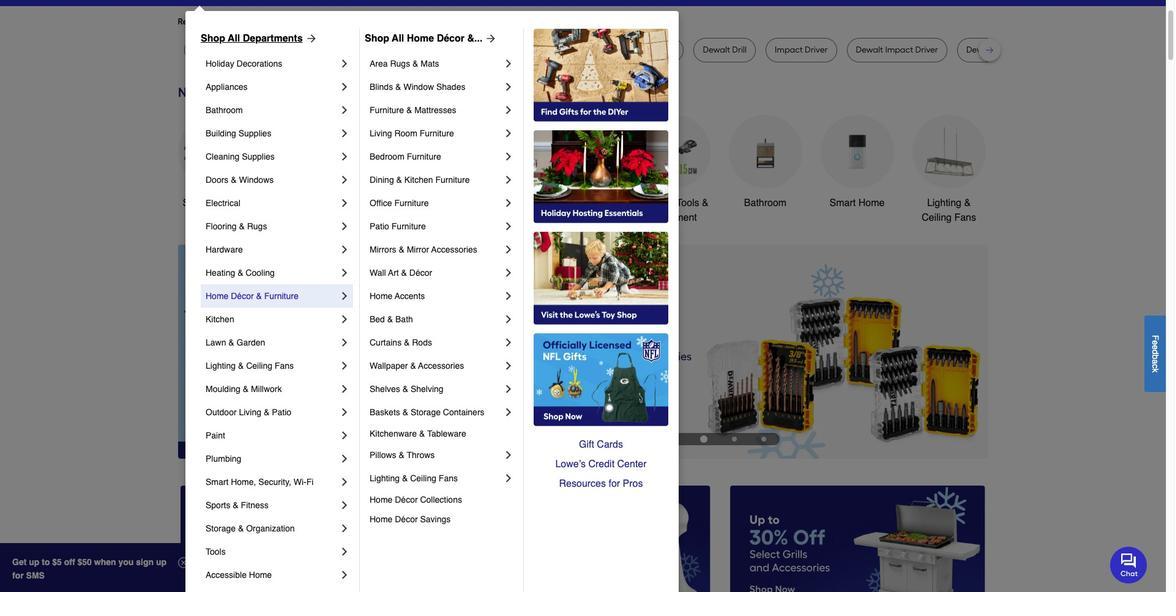 Task type: locate. For each thing, give the bounding box(es) containing it.
furniture down 'dining & kitchen furniture'
[[395, 198, 429, 208]]

0 vertical spatial lighting & ceiling fans link
[[912, 115, 986, 225]]

kitchenware & tableware link
[[370, 424, 515, 444]]

baskets & storage containers link
[[370, 401, 503, 424]]

patio down moulding & millwork link
[[272, 408, 291, 418]]

0 horizontal spatial you
[[289, 17, 304, 27]]

outdoor for outdoor tools & equipment
[[639, 198, 674, 209]]

0 vertical spatial kitchen
[[405, 175, 433, 185]]

dewalt for dewalt drill bit
[[322, 45, 349, 55]]

recommended
[[178, 17, 237, 27]]

storage & organization link
[[206, 517, 339, 541]]

doors & windows
[[206, 175, 274, 185]]

area rugs & mats link
[[370, 52, 503, 75]]

christmas decorations
[[464, 198, 516, 223]]

baskets
[[370, 408, 400, 418]]

chevron right image for doors & windows link
[[339, 174, 351, 186]]

shop these last-minute gifts. $99 or less. quantities are limited and won't last. image
[[178, 245, 376, 459]]

furniture up 'dining & kitchen furniture'
[[407, 152, 441, 162]]

chevron right image
[[503, 58, 515, 70], [339, 81, 351, 93], [503, 81, 515, 93], [339, 104, 351, 116], [503, 104, 515, 116], [503, 127, 515, 140], [503, 151, 515, 163], [503, 197, 515, 209], [503, 220, 515, 233], [503, 244, 515, 256], [339, 267, 351, 279], [503, 313, 515, 326], [339, 337, 351, 349], [503, 360, 515, 372], [339, 383, 351, 395], [503, 407, 515, 419], [339, 430, 351, 442], [339, 476, 351, 489], [339, 523, 351, 535], [339, 546, 351, 558]]

kitchen up lawn
[[206, 315, 234, 324]]

smart for smart home, security, wi-fi
[[206, 478, 229, 487]]

1 horizontal spatial arrow right image
[[966, 352, 978, 364]]

3 drill from the left
[[732, 45, 747, 55]]

décor inside 'link'
[[437, 33, 465, 44]]

shop all departments link
[[201, 31, 317, 46]]

smart home, security, wi-fi link
[[206, 471, 339, 494]]

all inside 'shop all deals' link
[[208, 198, 219, 209]]

furniture inside dining & kitchen furniture link
[[436, 175, 470, 185]]

0 horizontal spatial arrow right image
[[483, 32, 497, 45]]

1 driver from the left
[[518, 45, 541, 55]]

décor down mirrors & mirror accessories
[[409, 268, 432, 278]]

0 horizontal spatial shop
[[201, 33, 225, 44]]

1 horizontal spatial bathroom
[[744, 198, 787, 209]]

bit for impact driver bit
[[543, 45, 553, 55]]

chevron right image for the bottommost lighting & ceiling fans link
[[503, 473, 515, 485]]

drill for dewalt drill bit
[[351, 45, 366, 55]]

1 dewalt from the left
[[322, 45, 349, 55]]

curtains
[[370, 338, 402, 348]]

chevron right image for curtains & rods link
[[503, 337, 515, 349]]

shop all home décor &...
[[365, 33, 483, 44]]

decorations for holiday
[[237, 59, 282, 69]]

0 vertical spatial decorations
[[237, 59, 282, 69]]

0 horizontal spatial rugs
[[247, 222, 267, 231]]

1 vertical spatial bathroom
[[744, 198, 787, 209]]

e up b
[[1151, 345, 1161, 350]]

you for more suggestions for you
[[398, 17, 412, 27]]

rugs down "electrical" 'link'
[[247, 222, 267, 231]]

tools up "patio furniture"
[[387, 198, 410, 209]]

shop
[[183, 198, 206, 209]]

wallpaper
[[370, 361, 408, 371]]

accessible home link
[[206, 564, 339, 587]]

gift cards
[[579, 440, 623, 451]]

outdoor up equipment
[[639, 198, 674, 209]]

0 vertical spatial lighting & ceiling fans
[[922, 198, 976, 223]]

lighting & ceiling fans
[[922, 198, 976, 223], [206, 361, 294, 371], [370, 474, 458, 484]]

0 horizontal spatial decorations
[[237, 59, 282, 69]]

decorations
[[237, 59, 282, 69], [464, 212, 516, 223]]

0 horizontal spatial set
[[610, 45, 622, 55]]

0 horizontal spatial tools link
[[206, 541, 339, 564]]

1 you from the left
[[289, 17, 304, 27]]

4 drill from the left
[[996, 45, 1010, 55]]

2 horizontal spatial ceiling
[[922, 212, 952, 223]]

accessories up wall art & décor link
[[431, 245, 477, 255]]

recommended searches for you heading
[[178, 16, 988, 28]]

tools up accessible
[[206, 547, 226, 557]]

you up the shop all home décor &... at the top
[[398, 17, 412, 27]]

1 shop from the left
[[201, 33, 225, 44]]

3 set from the left
[[1024, 45, 1037, 55]]

2 vertical spatial ceiling
[[410, 474, 436, 484]]

up left to
[[29, 558, 39, 568]]

chevron right image for heating & cooling
[[339, 267, 351, 279]]

tools link
[[362, 115, 435, 211], [206, 541, 339, 564]]

1 horizontal spatial outdoor
[[639, 198, 674, 209]]

you up arrow right image
[[289, 17, 304, 27]]

security,
[[259, 478, 291, 487]]

chevron right image for bathroom
[[339, 104, 351, 116]]

supplies for cleaning supplies
[[242, 152, 275, 162]]

driver for impact driver
[[805, 45, 828, 55]]

bedroom furniture link
[[370, 145, 503, 168]]

2 vertical spatial lighting
[[370, 474, 400, 484]]

0 horizontal spatial storage
[[206, 524, 236, 534]]

all for home
[[392, 33, 404, 44]]

kitchenware & tableware
[[370, 429, 466, 439]]

2 vertical spatial lighting & ceiling fans
[[370, 474, 458, 484]]

storage
[[411, 408, 441, 418], [206, 524, 236, 534]]

2 horizontal spatial all
[[392, 33, 404, 44]]

2 horizontal spatial impact
[[886, 45, 913, 55]]

furniture inside office furniture link
[[395, 198, 429, 208]]

0 horizontal spatial kitchen
[[206, 315, 234, 324]]

1 horizontal spatial ceiling
[[410, 474, 436, 484]]

center
[[617, 459, 647, 470]]

heating
[[206, 268, 235, 278]]

0 horizontal spatial lighting
[[206, 361, 236, 371]]

1 horizontal spatial all
[[228, 33, 240, 44]]

1 vertical spatial fans
[[275, 361, 294, 371]]

outdoor tools & equipment link
[[637, 115, 710, 225]]

pillows & throws
[[370, 451, 435, 460]]

décor left &...
[[437, 33, 465, 44]]

2 horizontal spatial fans
[[955, 212, 976, 223]]

2 e from the top
[[1151, 345, 1161, 350]]

1 drill from the left
[[351, 45, 366, 55]]

tools up equipment
[[677, 198, 700, 209]]

chevron right image for moulding & millwork
[[339, 383, 351, 395]]

1 vertical spatial lighting & ceiling fans link
[[206, 354, 339, 378]]

all up the area rugs & mats
[[392, 33, 404, 44]]

0 horizontal spatial patio
[[272, 408, 291, 418]]

1 vertical spatial storage
[[206, 524, 236, 534]]

dewalt drill
[[703, 45, 747, 55]]

décor down "heating & cooling"
[[231, 291, 254, 301]]

1 vertical spatial smart
[[206, 478, 229, 487]]

1 horizontal spatial impact
[[775, 45, 803, 55]]

chat invite button image
[[1111, 546, 1148, 584]]

for down get
[[12, 571, 24, 581]]

shop all departments
[[201, 33, 303, 44]]

chevron right image for blinds & window shades
[[503, 81, 515, 93]]

furniture down bedroom furniture link
[[436, 175, 470, 185]]

accessories
[[431, 245, 477, 255], [418, 361, 464, 371]]

1 horizontal spatial driver
[[805, 45, 828, 55]]

e up d
[[1151, 340, 1161, 345]]

chevron right image for bedroom furniture
[[503, 151, 515, 163]]

2 up from the left
[[156, 558, 167, 568]]

fans
[[955, 212, 976, 223], [275, 361, 294, 371], [439, 474, 458, 484]]

tableware
[[427, 429, 466, 439]]

officially licensed n f l gifts. shop now. image
[[534, 334, 669, 427]]

0 horizontal spatial lighting & ceiling fans
[[206, 361, 294, 371]]

2 horizontal spatial lighting & ceiling fans link
[[912, 115, 986, 225]]

wallpaper & accessories
[[370, 361, 464, 371]]

shop for shop all departments
[[201, 33, 225, 44]]

1 vertical spatial kitchen
[[547, 198, 579, 209]]

chevron right image for dining & kitchen furniture link
[[503, 174, 515, 186]]

arrow right image inside shop all home décor &... 'link'
[[483, 32, 497, 45]]

0 vertical spatial lighting
[[927, 198, 962, 209]]

0 horizontal spatial impact
[[488, 45, 516, 55]]

2 vertical spatial lighting & ceiling fans link
[[370, 467, 503, 490]]

0 vertical spatial accessories
[[431, 245, 477, 255]]

outdoor living & patio
[[206, 408, 291, 418]]

patio down office
[[370, 222, 389, 231]]

kitchen down the bedroom furniture
[[405, 175, 433, 185]]

supplies
[[239, 129, 271, 138], [242, 152, 275, 162]]

0 horizontal spatial up
[[29, 558, 39, 568]]

chevron right image for cleaning supplies link
[[339, 151, 351, 163]]

arrow right image
[[303, 32, 317, 45]]

chevron right image for patio furniture
[[503, 220, 515, 233]]

outdoor tools & equipment
[[639, 198, 709, 223]]

chevron right image for hardware link
[[339, 244, 351, 256]]

chevron right image for plumbing link
[[339, 453, 351, 465]]

faucets
[[582, 198, 617, 209]]

get
[[12, 558, 27, 568]]

0 vertical spatial bathroom
[[206, 105, 243, 115]]

chevron right image for furniture & mattresses
[[503, 104, 515, 116]]

0 horizontal spatial fans
[[275, 361, 294, 371]]

2 horizontal spatial lighting & ceiling fans
[[922, 198, 976, 223]]

0 vertical spatial ceiling
[[922, 212, 952, 223]]

0 vertical spatial tools link
[[362, 115, 435, 211]]

organization
[[246, 524, 295, 534]]

chevron right image for wallpaper & accessories
[[503, 360, 515, 372]]

living up the bedroom
[[370, 129, 392, 138]]

décor up "home décor savings"
[[395, 495, 418, 505]]

furniture down blinds
[[370, 105, 404, 115]]

0 horizontal spatial all
[[208, 198, 219, 209]]

décor down 'home décor collections'
[[395, 515, 418, 525]]

1 horizontal spatial tools link
[[362, 115, 435, 211]]

5 bit from the left
[[1012, 45, 1022, 55]]

2 shop from the left
[[365, 33, 389, 44]]

1 horizontal spatial storage
[[411, 408, 441, 418]]

1 vertical spatial arrow right image
[[966, 352, 978, 364]]

up to 30 percent off select grills and accessories. image
[[730, 486, 986, 593]]

shop down recommended
[[201, 33, 225, 44]]

1 horizontal spatial decorations
[[464, 212, 516, 223]]

0 vertical spatial living
[[370, 129, 392, 138]]

bathroom
[[206, 105, 243, 115], [744, 198, 787, 209]]

smart home
[[830, 198, 885, 209]]

deals
[[221, 198, 246, 209]]

1 vertical spatial living
[[239, 408, 261, 418]]

0 vertical spatial arrow right image
[[483, 32, 497, 45]]

living down moulding & millwork
[[239, 408, 261, 418]]

supplies for building supplies
[[239, 129, 271, 138]]

chevron right image for paint
[[339, 430, 351, 442]]

outdoor inside outdoor tools & equipment
[[639, 198, 674, 209]]

outdoor down moulding
[[206, 408, 237, 418]]

cards
[[597, 440, 623, 451]]

4 dewalt from the left
[[967, 45, 994, 55]]

shop for shop all home décor &...
[[365, 33, 389, 44]]

scroll to item #2 image
[[659, 437, 688, 442]]

bedroom
[[370, 152, 405, 162]]

dewalt for dewalt drill bit set
[[967, 45, 994, 55]]

1 horizontal spatial up
[[156, 558, 167, 568]]

1 vertical spatial ceiling
[[246, 361, 272, 371]]

accents
[[395, 291, 425, 301]]

2 impact from the left
[[775, 45, 803, 55]]

kitchen left faucets
[[547, 198, 579, 209]]

rugs right area
[[390, 59, 410, 69]]

lighting & ceiling fans for left lighting & ceiling fans link
[[206, 361, 294, 371]]

1 vertical spatial decorations
[[464, 212, 516, 223]]

0 vertical spatial outdoor
[[639, 198, 674, 209]]

hardware link
[[206, 238, 339, 261]]

kitchen inside 'kitchen' link
[[206, 315, 234, 324]]

decorations for christmas
[[464, 212, 516, 223]]

1 vertical spatial rugs
[[247, 222, 267, 231]]

home,
[[231, 478, 256, 487]]

1 set from the left
[[610, 45, 622, 55]]

cleaning
[[206, 152, 240, 162]]

fi
[[307, 478, 314, 487]]

for inside get up to $5 off $50 when you sign up for sms
[[12, 571, 24, 581]]

furniture up the mirror
[[392, 222, 426, 231]]

home accents link
[[370, 285, 503, 308]]

0 horizontal spatial outdoor
[[206, 408, 237, 418]]

all inside shop all home décor &... 'link'
[[392, 33, 404, 44]]

searches
[[239, 17, 275, 27]]

bedroom furniture
[[370, 152, 441, 162]]

lawn
[[206, 338, 226, 348]]

1 vertical spatial lighting & ceiling fans
[[206, 361, 294, 371]]

lowe's
[[556, 459, 586, 470]]

0 horizontal spatial living
[[239, 408, 261, 418]]

home décor savings
[[370, 515, 451, 525]]

equipment
[[650, 212, 697, 223]]

shop down the more suggestions for you link
[[365, 33, 389, 44]]

&
[[413, 59, 418, 69], [395, 82, 401, 92], [406, 105, 412, 115], [231, 175, 237, 185], [396, 175, 402, 185], [702, 198, 709, 209], [964, 198, 971, 209], [239, 222, 245, 231], [399, 245, 405, 255], [238, 268, 243, 278], [401, 268, 407, 278], [256, 291, 262, 301], [387, 315, 393, 324], [229, 338, 234, 348], [404, 338, 410, 348], [238, 361, 244, 371], [410, 361, 416, 371], [243, 384, 249, 394], [403, 384, 408, 394], [264, 408, 270, 418], [403, 408, 408, 418], [419, 429, 425, 439], [399, 451, 405, 460], [402, 474, 408, 484], [233, 501, 239, 511], [238, 524, 244, 534]]

smart for smart home
[[830, 198, 856, 209]]

None search field
[[456, 0, 790, 8]]

storage down sports on the bottom left of the page
[[206, 524, 236, 534]]

0 horizontal spatial ceiling
[[246, 361, 272, 371]]

supplies up windows
[[242, 152, 275, 162]]

all right shop
[[208, 198, 219, 209]]

furniture up bedroom furniture link
[[420, 129, 454, 138]]

chevron right image for building supplies link at the left of the page
[[339, 127, 351, 140]]

2 horizontal spatial tools
[[677, 198, 700, 209]]

1 horizontal spatial you
[[398, 17, 412, 27]]

2 vertical spatial kitchen
[[206, 315, 234, 324]]

1 horizontal spatial patio
[[370, 222, 389, 231]]

up to 35 percent off select small appliances. image
[[455, 486, 711, 593]]

containers
[[443, 408, 485, 418]]

2 horizontal spatial kitchen
[[547, 198, 579, 209]]

décor for home décor & furniture
[[231, 291, 254, 301]]

1 bit from the left
[[368, 45, 378, 55]]

2 dewalt from the left
[[703, 45, 730, 55]]

driver for impact driver bit
[[518, 45, 541, 55]]

0 vertical spatial rugs
[[390, 59, 410, 69]]

up right 'sign'
[[156, 558, 167, 568]]

chevron right image
[[339, 58, 351, 70], [339, 127, 351, 140], [339, 151, 351, 163], [339, 174, 351, 186], [503, 174, 515, 186], [339, 197, 351, 209], [339, 220, 351, 233], [339, 244, 351, 256], [503, 267, 515, 279], [339, 290, 351, 302], [503, 290, 515, 302], [339, 313, 351, 326], [503, 337, 515, 349], [339, 360, 351, 372], [503, 383, 515, 395], [339, 407, 351, 419], [503, 449, 515, 462], [339, 453, 351, 465], [503, 473, 515, 485], [339, 500, 351, 512], [339, 569, 351, 582]]

decorations down christmas
[[464, 212, 516, 223]]

1 e from the top
[[1151, 340, 1161, 345]]

bed
[[370, 315, 385, 324]]

0 vertical spatial fans
[[955, 212, 976, 223]]

chevron right image for flooring & rugs link
[[339, 220, 351, 233]]

1 vertical spatial supplies
[[242, 152, 275, 162]]

art
[[388, 268, 399, 278]]

1 impact from the left
[[488, 45, 516, 55]]

0 vertical spatial supplies
[[239, 129, 271, 138]]

mirrors
[[370, 245, 396, 255]]

shop inside 'link'
[[365, 33, 389, 44]]

blinds & window shades link
[[370, 75, 503, 99]]

chevron right image for left lighting & ceiling fans link
[[339, 360, 351, 372]]

furniture & mattresses
[[370, 105, 456, 115]]

home décor & furniture link
[[206, 285, 339, 308]]

arrow right image
[[483, 32, 497, 45], [966, 352, 978, 364]]

1 horizontal spatial shop
[[365, 33, 389, 44]]

set
[[610, 45, 622, 55], [662, 45, 675, 55], [1024, 45, 1037, 55]]

kitchen inside kitchen faucets link
[[547, 198, 579, 209]]

decorations down the shop all departments link
[[237, 59, 282, 69]]

1 horizontal spatial smart
[[830, 198, 856, 209]]

2 bit from the left
[[543, 45, 553, 55]]

supplies up cleaning supplies
[[239, 129, 271, 138]]

0 horizontal spatial driver
[[518, 45, 541, 55]]

1 vertical spatial patio
[[272, 408, 291, 418]]

scroll to item #3 element
[[688, 436, 720, 443]]

storage up kitchenware & tableware
[[411, 408, 441, 418]]

all down recommended searches for you
[[228, 33, 240, 44]]

accessories up shelves & shelving link
[[418, 361, 464, 371]]

décor
[[437, 33, 465, 44], [409, 268, 432, 278], [231, 291, 254, 301], [395, 495, 418, 505], [395, 515, 418, 525]]

2 you from the left
[[398, 17, 412, 27]]

0 vertical spatial smart
[[830, 198, 856, 209]]

f e e d b a c k
[[1151, 335, 1161, 373]]

baskets & storage containers
[[370, 408, 485, 418]]

2 driver from the left
[[805, 45, 828, 55]]

home inside 'link'
[[407, 33, 434, 44]]

lawn & garden
[[206, 338, 265, 348]]

furniture up 'kitchen' link
[[264, 291, 299, 301]]

chevron right image for "electrical" 'link'
[[339, 197, 351, 209]]

1 vertical spatial outdoor
[[206, 408, 237, 418]]

garden
[[237, 338, 265, 348]]

2 horizontal spatial set
[[1024, 45, 1037, 55]]

shop
[[201, 33, 225, 44], [365, 33, 389, 44]]

driver
[[518, 45, 541, 55], [805, 45, 828, 55], [916, 45, 938, 55]]

dewalt drill bit
[[322, 45, 378, 55]]

mattresses
[[415, 105, 456, 115]]

0 horizontal spatial smart
[[206, 478, 229, 487]]

chevron right image for lawn & garden
[[339, 337, 351, 349]]

you inside the more suggestions for you link
[[398, 17, 412, 27]]

1 horizontal spatial lighting & ceiling fans link
[[370, 467, 503, 490]]

2 horizontal spatial driver
[[916, 45, 938, 55]]

1 vertical spatial accessories
[[418, 361, 464, 371]]

dewalt impact driver
[[856, 45, 938, 55]]

new deals every day during 25 days of deals image
[[178, 82, 988, 103]]

plumbing
[[206, 454, 241, 464]]

building supplies link
[[206, 122, 339, 145]]

3 dewalt from the left
[[856, 45, 883, 55]]

tools inside outdoor tools & equipment
[[677, 198, 700, 209]]

chevron right image for wall art & décor link
[[503, 267, 515, 279]]

cooling
[[246, 268, 275, 278]]

0 horizontal spatial lighting & ceiling fans link
[[206, 354, 339, 378]]

0 vertical spatial storage
[[411, 408, 441, 418]]

furniture
[[370, 105, 404, 115], [420, 129, 454, 138], [407, 152, 441, 162], [436, 175, 470, 185], [395, 198, 429, 208], [392, 222, 426, 231], [264, 291, 299, 301]]

all inside the shop all departments link
[[228, 33, 240, 44]]

1 horizontal spatial lighting & ceiling fans
[[370, 474, 458, 484]]

bath
[[395, 315, 413, 324]]



Task type: vqa. For each thing, say whether or not it's contained in the screenshot.
the right You
yes



Task type: describe. For each thing, give the bounding box(es) containing it.
patio furniture link
[[370, 215, 503, 238]]

chevron right image for pillows & throws link on the bottom of the page
[[503, 449, 515, 462]]

mirrors & mirror accessories link
[[370, 238, 503, 261]]

pillows
[[370, 451, 396, 460]]

chevron right image for appliances
[[339, 81, 351, 93]]

mirrors & mirror accessories
[[370, 245, 477, 255]]

chevron right image for mirrors & mirror accessories
[[503, 244, 515, 256]]

1 horizontal spatial living
[[370, 129, 392, 138]]

1 horizontal spatial lighting
[[370, 474, 400, 484]]

c
[[1151, 364, 1161, 368]]

moulding & millwork
[[206, 384, 282, 394]]

furniture inside home décor & furniture link
[[264, 291, 299, 301]]

flooring
[[206, 222, 237, 231]]

windows
[[239, 175, 274, 185]]

mats
[[421, 59, 439, 69]]

lowe's credit center
[[556, 459, 647, 470]]

smart home, security, wi-fi
[[206, 478, 314, 487]]

arrow left image
[[406, 352, 418, 364]]

shop all deals
[[183, 198, 246, 209]]

chevron right image for home accents link
[[503, 290, 515, 302]]

plumbing link
[[206, 448, 339, 471]]

1 horizontal spatial rugs
[[390, 59, 410, 69]]

all for departments
[[228, 33, 240, 44]]

blinds
[[370, 82, 393, 92]]

home décor & furniture
[[206, 291, 299, 301]]

for up departments on the top left
[[276, 17, 287, 27]]

0 vertical spatial patio
[[370, 222, 389, 231]]

home décor collections link
[[370, 490, 515, 510]]

impact for impact driver bit
[[488, 45, 516, 55]]

shades
[[436, 82, 466, 92]]

3 impact from the left
[[886, 45, 913, 55]]

patio furniture
[[370, 222, 426, 231]]

outdoor for outdoor living & patio
[[206, 408, 237, 418]]

shop all deals link
[[178, 115, 251, 211]]

wallpaper & accessories link
[[370, 354, 503, 378]]

chevron right image for baskets & storage containers
[[503, 407, 515, 419]]

scroll to item #4 image
[[720, 437, 749, 442]]

for right suggestions
[[385, 17, 396, 27]]

living room furniture link
[[370, 122, 503, 145]]

smart home link
[[821, 115, 894, 211]]

appliances
[[206, 82, 248, 92]]

more suggestions for you link
[[313, 16, 422, 28]]

pros
[[623, 479, 643, 490]]

flooring & rugs
[[206, 222, 267, 231]]

holiday decorations
[[206, 59, 282, 69]]

chevron right image for living room furniture
[[503, 127, 515, 140]]

furniture inside 'furniture & mattresses' link
[[370, 105, 404, 115]]

chevron right image for area rugs & mats
[[503, 58, 515, 70]]

heating & cooling
[[206, 268, 275, 278]]

more
[[313, 17, 333, 27]]

rods
[[412, 338, 432, 348]]

office
[[370, 198, 392, 208]]

4 bit from the left
[[650, 45, 660, 55]]

get up to $5 off $50 when you sign up for sms
[[12, 558, 167, 581]]

0 horizontal spatial bathroom link
[[206, 99, 339, 122]]

shelves & shelving link
[[370, 378, 503, 401]]

office furniture
[[370, 198, 429, 208]]

chevron right image for bed & bath
[[503, 313, 515, 326]]

chevron right image for home décor & furniture link
[[339, 290, 351, 302]]

building supplies
[[206, 129, 271, 138]]

b
[[1151, 355, 1161, 359]]

visit the lowe's toy shop. image
[[534, 232, 669, 325]]

furniture inside bedroom furniture link
[[407, 152, 441, 162]]

$50
[[77, 558, 92, 568]]

chevron right image for 'kitchen' link
[[339, 313, 351, 326]]

suggestions
[[335, 17, 383, 27]]

sports & fitness link
[[206, 494, 339, 517]]

scroll to item #5 image
[[749, 437, 779, 442]]

shelves & shelving
[[370, 384, 444, 394]]

gift cards link
[[534, 435, 669, 455]]

kitchen inside dining & kitchen furniture link
[[405, 175, 433, 185]]

heating & cooling link
[[206, 261, 339, 285]]

holiday
[[206, 59, 234, 69]]

kitchenware
[[370, 429, 417, 439]]

mirror
[[407, 245, 429, 255]]

1 vertical spatial lighting
[[206, 361, 236, 371]]

when
[[94, 558, 116, 568]]

savings
[[420, 515, 451, 525]]

you
[[118, 558, 134, 568]]

décor for home décor savings
[[395, 515, 418, 525]]

home décor savings link
[[370, 510, 515, 530]]

bit set
[[650, 45, 675, 55]]

f e e d b a c k button
[[1145, 316, 1166, 392]]

wall
[[370, 268, 386, 278]]

0 horizontal spatial tools
[[206, 547, 226, 557]]

gift
[[579, 440, 594, 451]]

accessible home
[[206, 571, 272, 580]]

up to 50 percent off select tools and accessories. image
[[395, 245, 988, 459]]

fitness
[[241, 501, 269, 511]]

collections
[[420, 495, 462, 505]]

furniture inside patio furniture link
[[392, 222, 426, 231]]

chevron right image for accessible home link
[[339, 569, 351, 582]]

chevron right image for the outdoor living & patio link
[[339, 407, 351, 419]]

bit for dewalt drill bit
[[368, 45, 378, 55]]

kitchen for kitchen
[[206, 315, 234, 324]]

& inside outdoor tools & equipment
[[702, 198, 709, 209]]

3 driver from the left
[[916, 45, 938, 55]]

chevron right image for smart home, security, wi-fi
[[339, 476, 351, 489]]

impact driver bit
[[488, 45, 553, 55]]

curtains & rods link
[[370, 331, 503, 354]]

2 drill from the left
[[581, 45, 596, 55]]

wall art & décor
[[370, 268, 432, 278]]

a
[[1151, 359, 1161, 364]]

dewalt for dewalt impact driver
[[856, 45, 883, 55]]

2 set from the left
[[662, 45, 675, 55]]

décor for home décor collections
[[395, 495, 418, 505]]

&...
[[467, 33, 483, 44]]

you for recommended searches for you
[[289, 17, 304, 27]]

outdoor living & patio link
[[206, 401, 339, 424]]

chevron right image for office furniture
[[503, 197, 515, 209]]

drill for dewalt drill
[[732, 45, 747, 55]]

impact for impact driver
[[775, 45, 803, 55]]

accessories inside mirrors & mirror accessories link
[[431, 245, 477, 255]]

doors
[[206, 175, 229, 185]]

find gifts for the diyer. image
[[534, 29, 669, 122]]

& inside "link"
[[419, 429, 425, 439]]

accessories inside wallpaper & accessories link
[[418, 361, 464, 371]]

for left pros
[[609, 479, 620, 490]]

1 up from the left
[[29, 558, 39, 568]]

building
[[206, 129, 236, 138]]

drill for dewalt drill bit set
[[996, 45, 1010, 55]]

3 bit from the left
[[598, 45, 608, 55]]

furniture & mattresses link
[[370, 99, 503, 122]]

throws
[[407, 451, 435, 460]]

kitchen faucets
[[547, 198, 617, 209]]

bed & bath link
[[370, 308, 503, 331]]

lighting & ceiling fans for the bottommost lighting & ceiling fans link
[[370, 474, 458, 484]]

bit for dewalt drill bit set
[[1012, 45, 1022, 55]]

moulding
[[206, 384, 240, 394]]

shelving
[[411, 384, 444, 394]]

1 vertical spatial tools link
[[206, 541, 339, 564]]

2 vertical spatial fans
[[439, 474, 458, 484]]

chevron right image for holiday decorations link
[[339, 58, 351, 70]]

holiday hosting essentials. image
[[534, 130, 669, 223]]

k
[[1151, 368, 1161, 373]]

furniture inside living room furniture link
[[420, 129, 454, 138]]

shelves
[[370, 384, 400, 394]]

electrical link
[[206, 192, 339, 215]]

shop all home décor &... link
[[365, 31, 497, 46]]

all for deals
[[208, 198, 219, 209]]

1 horizontal spatial bathroom link
[[729, 115, 802, 211]]

1 horizontal spatial tools
[[387, 198, 410, 209]]

chevron right image for shelves & shelving link
[[503, 383, 515, 395]]

christmas decorations link
[[453, 115, 527, 225]]

get up to 2 free select tools or batteries when you buy 1 with select purchases. image
[[180, 486, 436, 593]]

chevron right image for sports & fitness link
[[339, 500, 351, 512]]

$5
[[52, 558, 62, 568]]

lowe's credit center link
[[534, 455, 669, 474]]

chevron right image for storage & organization
[[339, 523, 351, 535]]

blinds & window shades
[[370, 82, 466, 92]]

credit
[[589, 459, 615, 470]]

dewalt for dewalt drill
[[703, 45, 730, 55]]

chevron right image for tools
[[339, 546, 351, 558]]

2 horizontal spatial lighting
[[927, 198, 962, 209]]

to
[[42, 558, 50, 568]]

more suggestions for you
[[313, 17, 412, 27]]

0 horizontal spatial bathroom
[[206, 105, 243, 115]]

kitchen for kitchen faucets
[[547, 198, 579, 209]]

flooring & rugs link
[[206, 215, 339, 238]]



